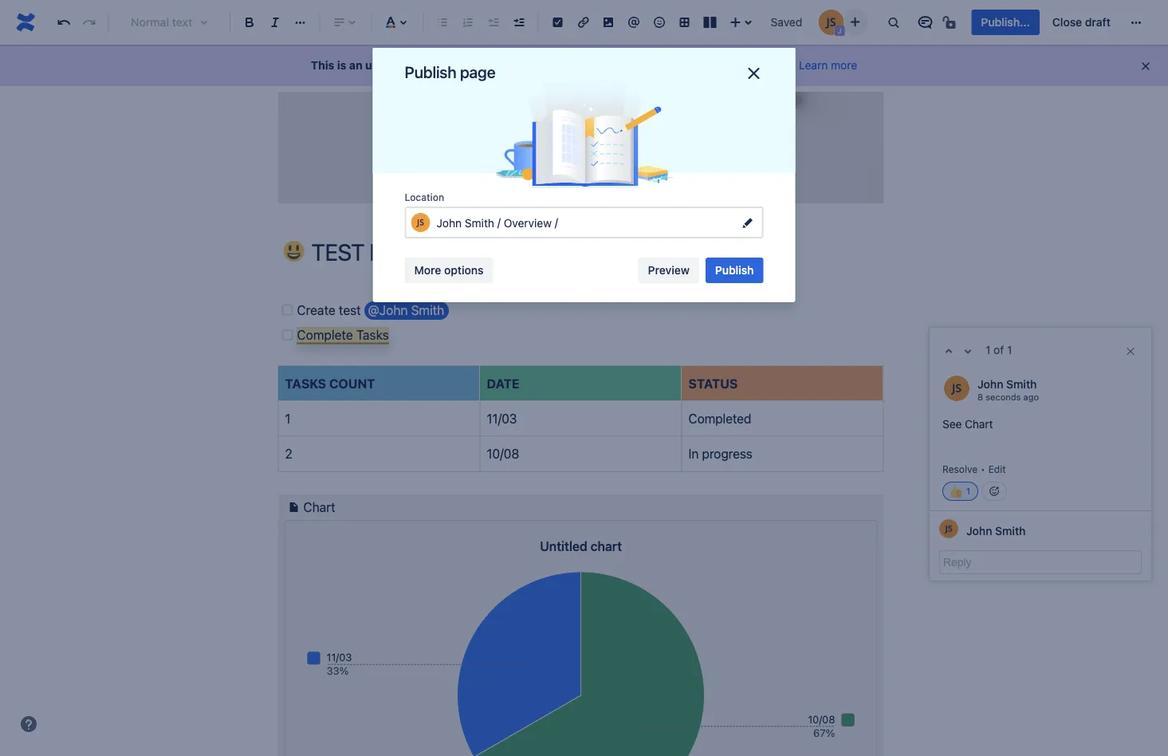 Task type: locate. For each thing, give the bounding box(es) containing it.
john smith down the '1' button
[[967, 524, 1026, 538]]

bold ⌘b image
[[240, 13, 259, 32]]

publish page
[[405, 62, 496, 81]]

edit button
[[989, 464, 1006, 475]]

confluence image
[[13, 10, 38, 35]]

untitled chart
[[540, 539, 622, 554]]

create test @john smith
[[297, 303, 444, 318]]

mention image
[[624, 13, 644, 32]]

date
[[487, 376, 520, 391]]

0 horizontal spatial it
[[561, 59, 568, 72]]

0 horizontal spatial john smith
[[300, 64, 358, 77]]

it right see
[[561, 59, 568, 72]]

1 vertical spatial john smith link
[[978, 378, 1037, 391]]

link.
[[775, 59, 796, 72]]

john smith link down the '1' button
[[967, 524, 1026, 538]]

overview
[[438, 64, 486, 77], [504, 216, 552, 229]]

dismiss image
[[1140, 60, 1152, 73]]

chart inside main content area, start typing to enter text. text box
[[303, 500, 336, 515]]

0 horizontal spatial /
[[497, 215, 501, 228]]

see
[[540, 59, 558, 72]]

you
[[497, 59, 515, 72], [596, 59, 614, 72]]

indent tab image
[[509, 13, 528, 32]]

this
[[311, 59, 334, 72]]

edit page location image
[[738, 213, 757, 232]]

2 it from the left
[[658, 59, 664, 72]]

john smith link up seconds
[[978, 378, 1037, 391]]

1 horizontal spatial you
[[596, 59, 614, 72]]

it
[[561, 59, 568, 72], [658, 59, 664, 72]]

content
[[377, 64, 418, 77]]

next comment image
[[959, 342, 978, 361]]

1 inside main content area, start typing to enter text. text box
[[285, 411, 291, 426]]

john
[[300, 64, 325, 77], [437, 216, 462, 229], [978, 378, 1004, 391], [967, 524, 992, 538]]

publish for publish
[[715, 264, 754, 277]]

1 vertical spatial overview
[[504, 216, 552, 229]]

11/03
[[487, 411, 517, 426]]

1 horizontal spatial overview
[[504, 216, 552, 229]]

publish for publish page
[[405, 62, 457, 81]]

an
[[349, 59, 363, 72]]

1 up 2
[[285, 411, 291, 426]]

smith up the "ago"
[[1007, 378, 1037, 391]]

john inside 'john smith 8 seconds ago'
[[978, 378, 1004, 391]]

complete
[[297, 328, 353, 343]]

0 vertical spatial publish
[[405, 62, 457, 81]]

smith inside john smith / overview /
[[465, 216, 494, 229]]

content link
[[377, 61, 418, 80]]

8
[[978, 392, 983, 402]]

learn more link
[[799, 59, 857, 72]]

chart
[[965, 418, 993, 431], [303, 500, 336, 515]]

:thumbsup: image
[[950, 485, 963, 498], [950, 485, 963, 498]]

john smith link
[[300, 61, 358, 80], [978, 378, 1037, 391], [967, 524, 1026, 538]]

john down the '1' button
[[967, 524, 992, 538]]

overview inside john smith / overview /
[[504, 216, 552, 229]]

is
[[337, 59, 346, 72]]

1 horizontal spatial /
[[555, 215, 558, 228]]

numbered list ⌘⇧7 image
[[458, 13, 478, 32]]

confluence image
[[13, 10, 38, 35]]

layouts image
[[701, 13, 720, 32]]

give
[[681, 59, 702, 72]]

john smith link left 'content' link
[[300, 61, 358, 80]]

saved
[[771, 16, 802, 29]]

john up 8
[[978, 378, 1004, 391]]

1 horizontal spatial publish
[[715, 264, 754, 277]]

0 vertical spatial overview
[[438, 64, 486, 77]]

smith left content at the top left
[[328, 64, 358, 77]]

previous comment image
[[939, 342, 959, 361]]

you left can
[[497, 59, 515, 72]]

preview button
[[638, 258, 699, 283]]

0 horizontal spatial you
[[497, 59, 515, 72]]

smith inside main content area, start typing to enter text. text box
[[411, 303, 444, 318]]

1 horizontal spatial chart
[[965, 418, 993, 431]]

progress
[[702, 447, 753, 462]]

john smith image
[[819, 10, 844, 35]]

1 you from the left
[[497, 59, 515, 72]]

1
[[986, 344, 991, 357], [1007, 344, 1012, 357], [285, 411, 291, 426], [966, 486, 971, 497]]

publish inside button
[[715, 264, 754, 277]]

john smith left content at the top left
[[300, 64, 358, 77]]

1 right "of" at the right
[[1007, 344, 1012, 357]]

john down the location
[[437, 216, 462, 229]]

seconds
[[986, 392, 1021, 402]]

Reply field
[[939, 551, 1142, 575]]

you right the until
[[596, 59, 614, 72]]

bullet list ⌘⇧8 image
[[433, 13, 452, 32]]

0 horizontal spatial chart
[[303, 500, 336, 515]]

publish
[[405, 62, 457, 81], [715, 264, 754, 277]]

smith
[[328, 64, 358, 77], [465, 216, 494, 229], [411, 303, 444, 318], [1007, 378, 1037, 391], [995, 524, 1026, 538]]

0 vertical spatial chart
[[965, 418, 993, 431]]

comment by john smith comment
[[930, 364, 1152, 511]]

smith right @john
[[411, 303, 444, 318]]

0 horizontal spatial publish
[[405, 62, 457, 81]]

smith up options
[[465, 216, 494, 229]]

publish
[[618, 59, 655, 72]]

this is an unpublished draft. only you can see it until you publish it or give someone the link. learn more
[[311, 59, 857, 72]]

1 vertical spatial john smith
[[967, 524, 1026, 538]]

untitled
[[540, 539, 588, 554]]

overview link
[[438, 61, 486, 80]]

0 vertical spatial john smith
[[300, 64, 358, 77]]

of
[[994, 344, 1004, 357]]

ago
[[1024, 392, 1039, 402]]

more options button
[[405, 258, 493, 283]]

action item image
[[548, 13, 567, 32]]

preview
[[648, 264, 690, 277]]

can
[[518, 59, 537, 72]]

1 vertical spatial chart
[[303, 500, 336, 515]]

0 vertical spatial john smith link
[[300, 61, 358, 80]]

1 vertical spatial publish
[[715, 264, 754, 277]]

10/08
[[487, 447, 519, 462]]

john smith
[[300, 64, 358, 77], [967, 524, 1026, 538]]

1 down resolve
[[966, 486, 971, 497]]

draft
[[1085, 16, 1111, 29]]

/
[[497, 215, 501, 228], [555, 215, 558, 228]]

1 of 1
[[986, 344, 1012, 357]]

it left or
[[658, 59, 664, 72]]

1 horizontal spatial it
[[658, 59, 664, 72]]

john inside john smith / overview /
[[437, 216, 462, 229]]



Task type: describe. For each thing, give the bounding box(es) containing it.
Give this page a title text field
[[311, 240, 884, 266]]

see
[[943, 418, 962, 431]]

the
[[756, 59, 772, 72]]

page
[[460, 62, 496, 81]]

publish...
[[981, 16, 1030, 29]]

link image
[[574, 13, 593, 32]]

outdent ⇧tab image
[[484, 13, 503, 32]]

tasks count
[[285, 376, 375, 391]]

emoji image
[[650, 13, 669, 32]]

1 / from the left
[[497, 215, 501, 228]]

options
[[444, 264, 484, 277]]

more
[[831, 59, 857, 72]]

add image, video, or file image
[[599, 13, 618, 32]]

smith up reply field
[[995, 524, 1026, 538]]

1 inside the '1' button
[[966, 486, 971, 497]]

until
[[571, 59, 593, 72]]

more
[[414, 264, 441, 277]]

someone
[[705, 59, 753, 72]]

only
[[470, 59, 494, 72]]

2
[[285, 447, 292, 462]]

close draft button
[[1043, 10, 1120, 35]]

completed
[[689, 411, 752, 426]]

chart image
[[284, 498, 303, 517]]

make page full-width image
[[860, 61, 879, 80]]

unpublished
[[365, 59, 433, 72]]

italic ⌘i image
[[265, 13, 285, 32]]

1 button
[[943, 482, 979, 501]]

1 left "of" at the right
[[986, 344, 991, 357]]

tasks
[[285, 376, 326, 391]]

1 horizontal spatial john smith
[[967, 524, 1026, 538]]

in progress
[[689, 447, 753, 462]]

close
[[1053, 16, 1082, 29]]

location
[[405, 191, 444, 203]]

more options
[[414, 264, 484, 277]]

or
[[667, 59, 678, 72]]

smith inside 'john smith 8 seconds ago'
[[1007, 378, 1037, 391]]

status
[[689, 376, 738, 391]]

2 you from the left
[[596, 59, 614, 72]]

edit
[[989, 464, 1006, 475]]

Main content area, start typing to enter text. text field
[[268, 299, 894, 756]]

john left is
[[300, 64, 325, 77]]

publish... button
[[972, 10, 1040, 35]]

close draft
[[1053, 16, 1111, 29]]

see chart
[[943, 418, 993, 431]]

close icon image
[[1124, 345, 1137, 358]]

close publish modal image
[[744, 64, 764, 83]]

tasks
[[356, 328, 389, 343]]

publish button
[[706, 258, 764, 283]]

learn
[[799, 59, 828, 72]]

chart inside comment by john smith comment
[[965, 418, 993, 431]]

undo ⌘z image
[[54, 13, 73, 32]]

table image
[[675, 13, 694, 32]]

resolve button
[[943, 462, 978, 477]]

count
[[329, 376, 375, 391]]

john smith / overview /
[[437, 215, 561, 229]]

in
[[689, 447, 699, 462]]

redo ⌘⇧z image
[[80, 13, 99, 32]]

2 vertical spatial john smith link
[[967, 524, 1026, 538]]

1 it from the left
[[561, 59, 568, 72]]

complete tasks
[[297, 328, 389, 343]]

test
[[339, 303, 361, 318]]

@john
[[368, 303, 408, 318]]

create
[[297, 303, 336, 318]]

resolve
[[943, 464, 978, 475]]

john smith 8 seconds ago
[[978, 378, 1039, 402]]

2 / from the left
[[555, 215, 558, 228]]

john smith link inside comment
[[978, 378, 1037, 391]]

draft.
[[436, 59, 467, 72]]

0 horizontal spatial overview
[[438, 64, 486, 77]]

chart
[[591, 539, 622, 554]]



Task type: vqa. For each thing, say whether or not it's contained in the screenshot.


